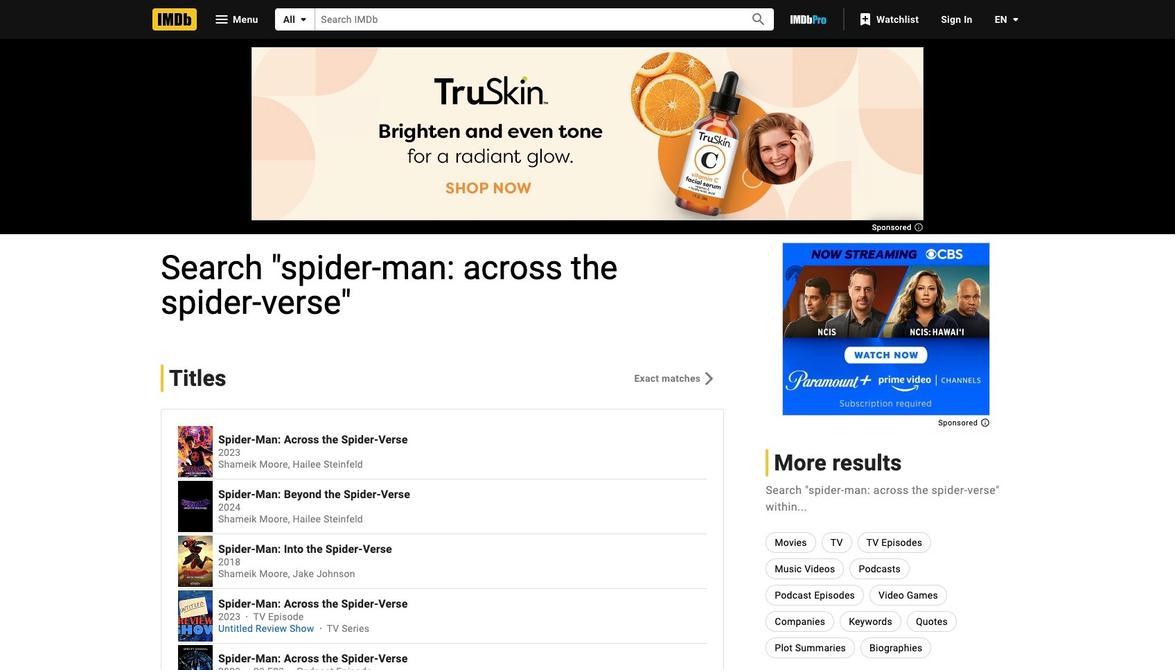 Task type: describe. For each thing, give the bounding box(es) containing it.
Search IMDb text field
[[316, 9, 736, 30]]

watchlist image
[[858, 11, 874, 28]]

2 arrow drop down image from the left
[[1008, 11, 1025, 28]]

submit search image
[[751, 11, 768, 28]]

spider-man: beyond the spider-verse (2024) image
[[178, 481, 213, 533]]

home image
[[153, 8, 197, 31]]



Task type: locate. For each thing, give the bounding box(es) containing it.
sponsored content section
[[252, 47, 924, 230], [783, 243, 991, 426]]

1 arrow drop down image from the left
[[296, 11, 312, 28]]

menu image
[[214, 11, 230, 28]]

untitled review show (2022) image
[[178, 591, 213, 642]]

None search field
[[275, 8, 774, 31]]

spider-man: into the spider-verse (2018) image
[[178, 536, 213, 587]]

0 vertical spatial sponsored content section
[[252, 47, 924, 230]]

arrow right image
[[701, 370, 718, 387]]

oscar isaac, andy samberg, jake johnson, daniel kaluuya, hailee steinfeld, karan soni, shameik moore, and issa rae in spider-man: across the spider-verse (2023) image
[[178, 426, 213, 478]]

main content
[[0, 39, 1176, 670]]

None field
[[316, 9, 736, 30]]

1 vertical spatial sponsored content section
[[783, 243, 991, 426]]

batman desenterrado (2022) image
[[178, 646, 213, 670]]

arrow drop down image
[[296, 11, 312, 28], [1008, 11, 1025, 28]]

1 horizontal spatial arrow drop down image
[[1008, 11, 1025, 28]]

0 horizontal spatial arrow drop down image
[[296, 11, 312, 28]]



Task type: vqa. For each thing, say whether or not it's contained in the screenshot.
the arrow drop down image
yes



